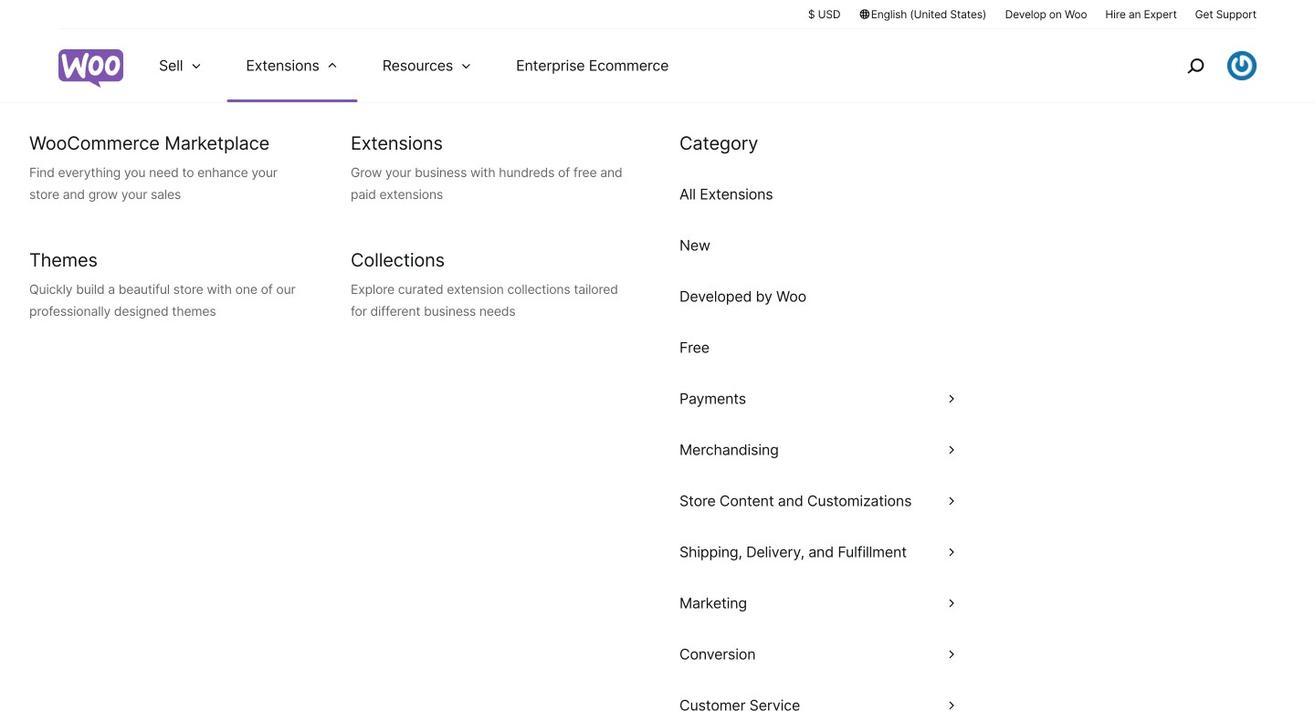 Task type: locate. For each thing, give the bounding box(es) containing it.
search image
[[1181, 51, 1211, 80]]

service navigation menu element
[[1148, 36, 1257, 95]]



Task type: describe. For each thing, give the bounding box(es) containing it.
open account menu image
[[1228, 51, 1257, 80]]



